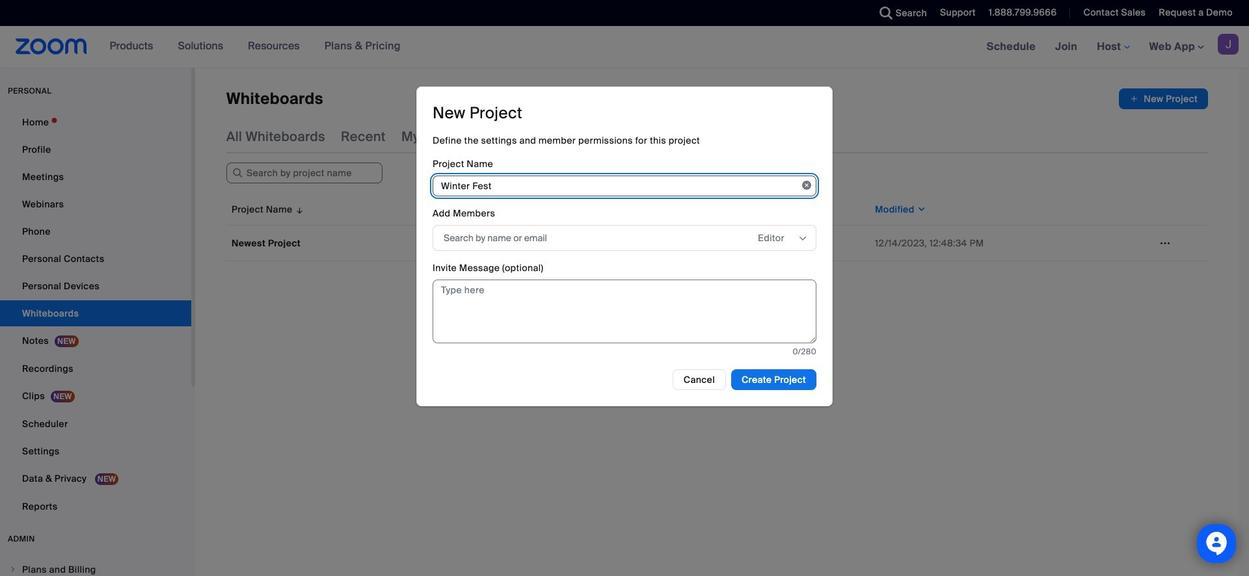 Task type: locate. For each thing, give the bounding box(es) containing it.
heading
[[433, 103, 522, 123]]

application
[[226, 194, 1218, 271]]

product information navigation
[[100, 26, 411, 68]]

tabs of all whiteboard page tab list
[[226, 120, 795, 154]]

banner
[[0, 26, 1249, 68]]

meetings navigation
[[977, 26, 1249, 68]]

dialog
[[416, 86, 833, 407]]

Invite Message (optional) text field
[[433, 280, 817, 344]]

e.g. Happy Crew text field
[[433, 176, 817, 196]]



Task type: describe. For each thing, give the bounding box(es) containing it.
Search by name or email,Search by name or email text field
[[444, 228, 731, 248]]

add image
[[1130, 92, 1139, 105]]

personal menu menu
[[0, 109, 191, 521]]

edit project image
[[1155, 238, 1176, 249]]

arrow down image
[[293, 202, 305, 217]]

Search text field
[[226, 163, 383, 184]]



Task type: vqa. For each thing, say whether or not it's contained in the screenshot.
bottom menu item
no



